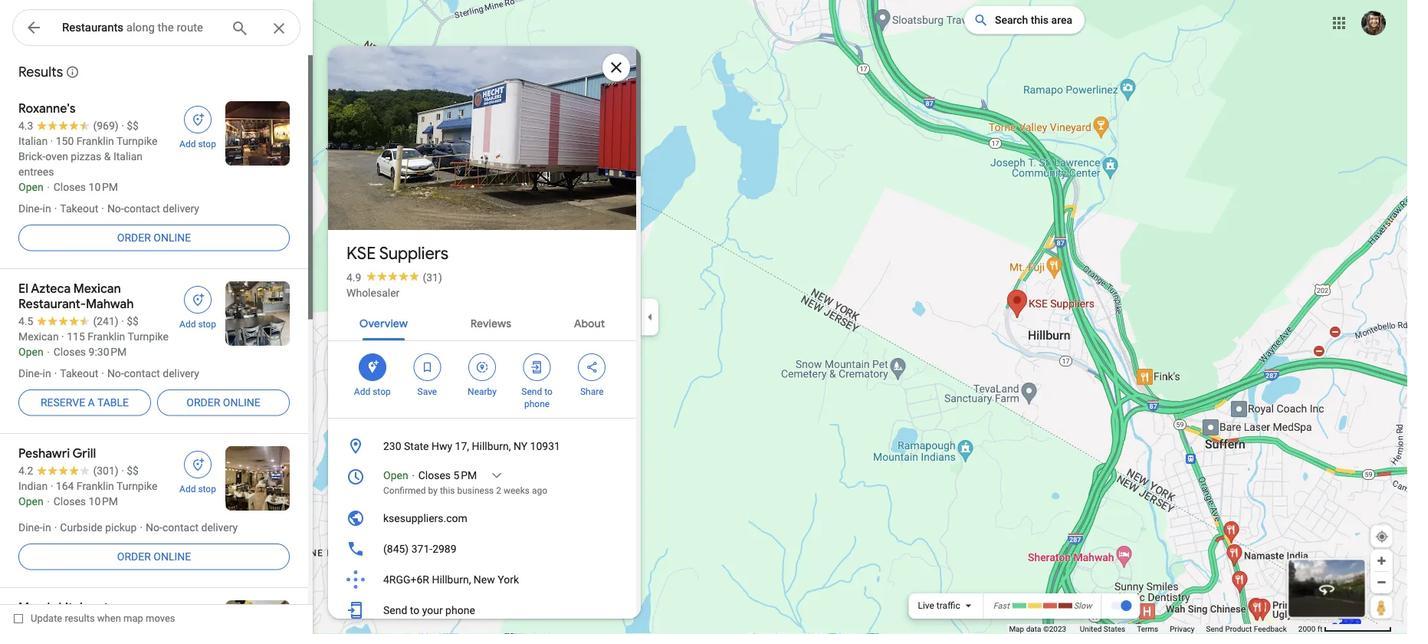 Task type: describe. For each thing, give the bounding box(es) containing it.
photos
[[377, 198, 415, 212]]

suppliers
[[379, 242, 449, 264]]

230
[[383, 440, 402, 453]]

footer inside google maps element
[[1010, 624, 1299, 634]]

this inside button
[[1031, 14, 1049, 26]]

search this area
[[995, 14, 1073, 26]]

york
[[498, 573, 519, 586]]

show open hours for the week image
[[490, 469, 504, 482]]


[[366, 359, 379, 376]]

about button
[[562, 304, 618, 341]]

kse
[[347, 242, 376, 264]]

kse suppliers main content
[[319, 46, 646, 634]]

5 pm
[[454, 469, 477, 482]]

wholesaler button
[[347, 285, 400, 301]]

1 vertical spatial order online
[[187, 396, 261, 409]]

1 add stop button from the top
[[170, 101, 225, 150]]

stop for third add stop image from the bottom of the "results for restaurants" feed
[[198, 139, 216, 150]]

when
[[97, 613, 121, 624]]

feedback
[[1255, 625, 1288, 634]]

update results when map moves
[[31, 613, 175, 624]]

update
[[31, 613, 62, 624]]

2000 ft button
[[1299, 625, 1393, 634]]

4
[[367, 198, 374, 212]]

online for first add stop image from the bottom of the "results for restaurants" feed
[[154, 550, 191, 563]]

230 state hwy 17, hillburn, ny 10931
[[383, 440, 561, 453]]

about
[[574, 317, 605, 331]]

phone inside send to phone
[[525, 399, 550, 410]]

new
[[474, 573, 495, 586]]

none field inside restaurants field
[[62, 18, 219, 37]]

by
[[428, 485, 438, 496]]

4.9 stars image
[[362, 271, 423, 281]]

learn more about legal disclosure regarding public reviews on google maps image
[[65, 65, 79, 79]]

google account: giulia masi  
(giulia.masi@adept.ai) image
[[1362, 11, 1387, 35]]

live traffic
[[918, 601, 961, 611]]

your
[[422, 604, 443, 617]]

4 photos
[[367, 198, 415, 212]]

send to your phone button
[[328, 595, 637, 626]]

collapse side panel image
[[642, 309, 659, 326]]

share
[[581, 387, 604, 397]]

privacy button
[[1171, 624, 1195, 634]]

zoom in image
[[1377, 555, 1388, 567]]

confirmed
[[383, 485, 426, 496]]

4rgg+6r hillburn, new york
[[383, 573, 519, 586]]

privacy
[[1171, 625, 1195, 634]]

(845) 371-2989 button
[[328, 534, 637, 564]]

add stop inside actions for kse suppliers region
[[354, 387, 391, 397]]

ny
[[514, 440, 528, 453]]

3 add stop image from the top
[[191, 458, 205, 472]]


[[476, 359, 489, 376]]

17,
[[455, 440, 469, 453]]

results for restaurants feed
[[0, 54, 313, 634]]

united states button
[[1080, 624, 1126, 634]]

ft
[[1318, 625, 1323, 634]]

open ⋅ closes 5 pm
[[383, 469, 477, 482]]

 search field
[[12, 9, 301, 49]]

closes
[[419, 469, 451, 482]]

order for first add stop image from the bottom of the "results for restaurants" feed
[[117, 550, 151, 563]]

actions for kse suppliers region
[[328, 341, 637, 418]]

confirmed by this business 2 weeks ago
[[383, 485, 548, 496]]

weeks
[[504, 485, 530, 496]]

add for second add stop image from the bottom of the "results for restaurants" feed
[[180, 319, 196, 330]]

nearby
[[468, 387, 497, 397]]

online for third add stop image from the bottom of the "results for restaurants" feed
[[154, 231, 191, 244]]

overview
[[360, 317, 408, 331]]

search
[[995, 14, 1029, 26]]

ksesuppliers.com
[[383, 512, 468, 525]]

230 state hwy 17, hillburn, ny 10931 button
[[328, 431, 637, 462]]

reserve a table
[[41, 396, 129, 409]]

states
[[1104, 625, 1126, 634]]

1 vertical spatial order online link
[[157, 384, 290, 421]]

reviews button
[[458, 304, 524, 341]]

2989
[[433, 543, 457, 555]]

send product feedback button
[[1207, 624, 1288, 634]]

live
[[918, 601, 935, 611]]

order online link for third add stop button from the bottom
[[18, 219, 290, 256]]

map data ©2023
[[1010, 625, 1069, 634]]

Restaurants field
[[12, 9, 301, 47]]

to for your
[[410, 604, 420, 617]]

results
[[65, 613, 95, 624]]

street view image
[[1318, 580, 1337, 598]]

stop for second add stop image from the bottom of the "results for restaurants" feed
[[198, 319, 216, 330]]

wholesaler
[[347, 286, 400, 299]]

add stop for 1st add stop button from the bottom
[[180, 484, 216, 495]]

hwy
[[432, 440, 453, 453]]

©2023
[[1044, 625, 1067, 634]]

ago
[[532, 485, 548, 496]]

terms button
[[1138, 624, 1159, 634]]

hillburn, inside 'button'
[[432, 573, 471, 586]]

10931
[[530, 440, 561, 453]]

order for third add stop image from the bottom of the "results for restaurants" feed
[[117, 231, 151, 244]]

(845)
[[383, 543, 409, 555]]



Task type: vqa. For each thing, say whether or not it's contained in the screenshot.
Carbon emissions estimate: 53 kilograms element
no



Task type: locate. For each thing, give the bounding box(es) containing it.
this left area
[[1031, 14, 1049, 26]]

order online for 1st add stop button from the bottom
[[117, 550, 191, 563]]

information for kse suppliers region
[[328, 431, 637, 634]]

 Show traffic  checkbox
[[1111, 600, 1132, 612]]

phone right your
[[446, 604, 475, 617]]

online
[[154, 231, 191, 244], [223, 396, 261, 409], [154, 550, 191, 563]]

phone down 
[[525, 399, 550, 410]]

1 horizontal spatial this
[[1031, 14, 1049, 26]]

moves
[[146, 613, 175, 624]]

1 vertical spatial add stop image
[[191, 293, 205, 307]]

2 add stop button from the top
[[170, 281, 225, 331]]

1 vertical spatial order
[[187, 396, 220, 409]]

1 vertical spatial phone
[[446, 604, 475, 617]]

add for third add stop image from the bottom of the "results for restaurants" feed
[[180, 139, 196, 150]]

2 vertical spatial online
[[154, 550, 191, 563]]

tab list
[[328, 304, 637, 341]]

footer containing map data ©2023
[[1010, 624, 1299, 634]]

2 vertical spatial order online link
[[18, 538, 290, 575]]

1 vertical spatial to
[[410, 604, 420, 617]]

add stop button
[[170, 101, 225, 150], [170, 281, 225, 331], [170, 446, 225, 495]]

⋅
[[411, 469, 416, 482]]

state
[[404, 440, 429, 453]]

add stop for third add stop button from the bottom
[[180, 139, 216, 150]]

united
[[1080, 625, 1102, 634]]

0 vertical spatial this
[[1031, 14, 1049, 26]]

2 horizontal spatial send
[[1207, 625, 1224, 634]]

0 vertical spatial hillburn,
[[472, 440, 511, 453]]

this
[[1031, 14, 1049, 26], [440, 485, 455, 496]]

3 add stop button from the top
[[170, 446, 225, 495]]

0 vertical spatial online
[[154, 231, 191, 244]]

0 horizontal spatial to
[[410, 604, 420, 617]]

send for send to your phone
[[383, 604, 408, 617]]

1 horizontal spatial hillburn,
[[472, 440, 511, 453]]

hillburn,
[[472, 440, 511, 453], [432, 573, 471, 586]]

overview button
[[347, 304, 420, 341]]

map
[[1010, 625, 1025, 634]]

zoom out image
[[1377, 577, 1388, 588]]

area
[[1052, 14, 1073, 26]]

to for phone
[[545, 387, 553, 397]]


[[421, 359, 434, 376]]

results
[[18, 63, 63, 81]]

hillburn, inside button
[[472, 440, 511, 453]]

send down '4rgg+6r'
[[383, 604, 408, 617]]

traffic
[[937, 601, 961, 611]]

(845) 371-2989
[[383, 543, 457, 555]]

send to your phone
[[383, 604, 475, 617]]

order
[[117, 231, 151, 244], [187, 396, 220, 409], [117, 550, 151, 563]]

2 vertical spatial order
[[117, 550, 151, 563]]

google maps element
[[0, 0, 1409, 634]]

reserve a table link
[[18, 384, 151, 421]]

united states
[[1080, 625, 1126, 634]]

0 vertical spatial phone
[[525, 399, 550, 410]]

this inside information for kse suppliers region
[[440, 485, 455, 496]]

send
[[522, 387, 542, 397], [383, 604, 408, 617], [1207, 625, 1224, 634]]

to inside button
[[410, 604, 420, 617]]

2 vertical spatial add stop button
[[170, 446, 225, 495]]

add inside actions for kse suppliers region
[[354, 387, 371, 397]]

0 vertical spatial add stop image
[[191, 113, 205, 127]]

to
[[545, 387, 553, 397], [410, 604, 420, 617]]

0 vertical spatial order
[[117, 231, 151, 244]]

0 horizontal spatial hillburn,
[[432, 573, 471, 586]]

1 vertical spatial add stop button
[[170, 281, 225, 331]]

Update results when map moves checkbox
[[14, 609, 175, 628]]

hillburn, down 2989
[[432, 573, 471, 586]]

map
[[124, 613, 143, 624]]

send for send to phone
[[522, 387, 542, 397]]

4rgg+6r
[[383, 573, 429, 586]]

ksesuppliers.com link
[[328, 503, 637, 534]]

0 vertical spatial add stop button
[[170, 101, 225, 150]]

order online
[[117, 231, 191, 244], [187, 396, 261, 409], [117, 550, 191, 563]]

phone
[[525, 399, 550, 410], [446, 604, 475, 617]]

tab list inside kse suppliers "main content"
[[328, 304, 637, 341]]

add for first add stop image from the bottom of the "results for restaurants" feed
[[180, 484, 196, 495]]

stop for first add stop image from the bottom of the "results for restaurants" feed
[[198, 484, 216, 495]]

send to phone
[[522, 387, 553, 410]]

business
[[458, 485, 494, 496]]

4rgg+6r hillburn, new york button
[[328, 564, 637, 595]]

31 reviews element
[[423, 271, 442, 284]]

live traffic option
[[918, 601, 961, 611]]

0 horizontal spatial send
[[383, 604, 408, 617]]

show your location image
[[1376, 530, 1390, 544]]

0 vertical spatial send
[[522, 387, 542, 397]]

stop inside actions for kse suppliers region
[[373, 387, 391, 397]]

1 horizontal spatial phone
[[525, 399, 550, 410]]

0 vertical spatial order online
[[117, 231, 191, 244]]

slow
[[1074, 601, 1093, 611]]

1 vertical spatial hillburn,
[[432, 573, 471, 586]]

reviews
[[471, 317, 512, 331]]


[[585, 359, 599, 376]]

hillburn, left ny
[[472, 440, 511, 453]]

footer
[[1010, 624, 1299, 634]]

open
[[383, 469, 409, 482]]

table
[[97, 396, 129, 409]]

send left product
[[1207, 625, 1224, 634]]

None field
[[62, 18, 219, 37]]

2 add stop image from the top
[[191, 293, 205, 307]]

371-
[[412, 543, 433, 555]]

to inside send to phone
[[545, 387, 553, 397]]

to left your
[[410, 604, 420, 617]]

send for send product feedback
[[1207, 625, 1224, 634]]

fast
[[994, 601, 1010, 611]]

add stop
[[180, 139, 216, 150], [180, 319, 216, 330], [354, 387, 391, 397], [180, 484, 216, 495]]

(31)
[[423, 271, 442, 284]]

data
[[1027, 625, 1042, 634]]

1 vertical spatial this
[[440, 485, 455, 496]]

show street view coverage image
[[1371, 596, 1394, 619]]

tab list containing overview
[[328, 304, 637, 341]]

2 vertical spatial send
[[1207, 625, 1224, 634]]

1 add stop image from the top
[[191, 113, 205, 127]]

add stop for 2nd add stop button from the top of the "results for restaurants" feed
[[180, 319, 216, 330]]

0 vertical spatial order online link
[[18, 219, 290, 256]]

reserve
[[41, 396, 85, 409]]

1 vertical spatial online
[[223, 396, 261, 409]]

hours image
[[347, 468, 365, 486]]

order online link for 1st add stop button from the bottom
[[18, 538, 290, 575]]

a
[[88, 396, 95, 409]]

4.9
[[347, 271, 362, 284]]

1 horizontal spatial send
[[522, 387, 542, 397]]

send inside send to phone
[[522, 387, 542, 397]]

2000 ft
[[1299, 625, 1323, 634]]

4 photos button
[[340, 192, 421, 219]]

 button
[[12, 9, 55, 49]]

product
[[1226, 625, 1253, 634]]

send down 
[[522, 387, 542, 397]]


[[25, 16, 43, 39]]

order online for third add stop button from the bottom
[[117, 231, 191, 244]]

2 vertical spatial add stop image
[[191, 458, 205, 472]]

search this area button
[[965, 6, 1085, 34]]

to left share
[[545, 387, 553, 397]]

0 vertical spatial to
[[545, 387, 553, 397]]

order online link
[[18, 219, 290, 256], [157, 384, 290, 421], [18, 538, 290, 575]]

1 horizontal spatial to
[[545, 387, 553, 397]]

add
[[180, 139, 196, 150], [180, 319, 196, 330], [354, 387, 371, 397], [180, 484, 196, 495]]

0 horizontal spatial phone
[[446, 604, 475, 617]]


[[530, 359, 544, 376]]

0 horizontal spatial this
[[440, 485, 455, 496]]

2 vertical spatial order online
[[117, 550, 191, 563]]

2
[[496, 485, 502, 496]]

photo of kse suppliers image
[[319, 46, 646, 230]]

add stop image
[[191, 113, 205, 127], [191, 293, 205, 307], [191, 458, 205, 472]]

save
[[418, 387, 437, 397]]

this right the 'by'
[[440, 485, 455, 496]]

terms
[[1138, 625, 1159, 634]]

send product feedback
[[1207, 625, 1288, 634]]

send inside information for kse suppliers region
[[383, 604, 408, 617]]

phone inside button
[[446, 604, 475, 617]]

1 vertical spatial send
[[383, 604, 408, 617]]



